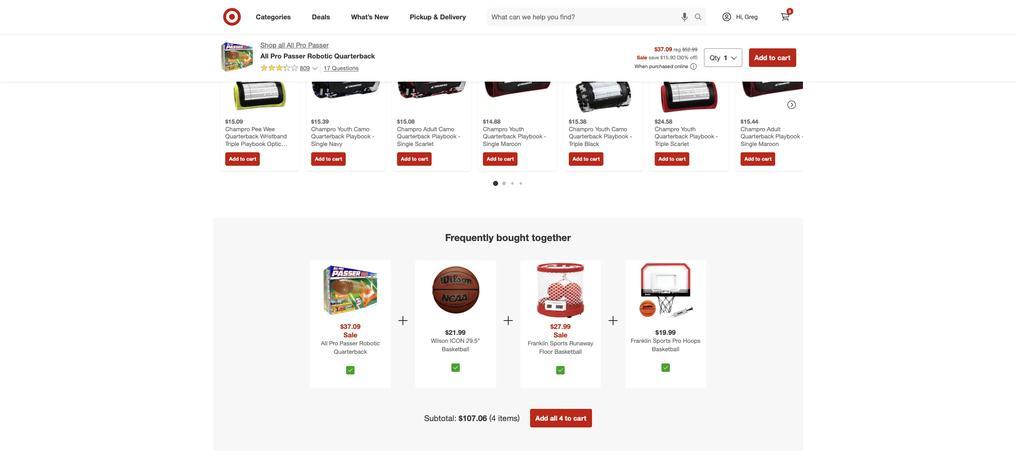 Task type: locate. For each thing, give the bounding box(es) containing it.
runaway
[[570, 340, 594, 347]]

cart for $15.39 champro youth camo quarterback playbook - single navy
[[332, 156, 342, 162]]

greg
[[745, 13, 758, 20]]

hoops
[[683, 337, 701, 344]]

camo for champro youth camo quarterback playbook - single navy
[[354, 125, 370, 132]]

cart for $15.08 champro adult camo quarterback playbook - single scarlet
[[418, 156, 428, 162]]

1 vertical spatial $37.09
[[341, 323, 361, 331]]

1 horizontal spatial sale
[[554, 331, 568, 340]]

0 horizontal spatial adult
[[423, 125, 437, 132]]

2 scarlet from the left
[[671, 140, 689, 147]]

single inside $14.88 champro youth quarterback playbook - single maroon
[[483, 140, 499, 147]]

4 - from the left
[[630, 133, 632, 140]]

similar items
[[478, 18, 538, 30]]

franklin sports runaway floor basketball link
[[522, 340, 600, 363]]

1 vertical spatial all
[[261, 52, 269, 60]]

add to cart button
[[749, 48, 797, 67], [225, 152, 260, 166], [311, 152, 346, 166], [397, 152, 432, 166], [483, 152, 518, 166], [569, 152, 604, 166], [655, 152, 690, 166], [741, 152, 776, 166]]

0 vertical spatial passer
[[308, 41, 329, 49]]

$24.58
[[655, 118, 673, 125]]

sale inside $27.99 sale franklin sports runaway floor basketball
[[554, 331, 568, 340]]

champro down $15.08
[[397, 125, 422, 132]]

youth inside $15.38 champro youth camo quarterback playbook - triple black
[[595, 125, 610, 132]]

camo
[[354, 125, 370, 132], [439, 125, 454, 132], [612, 125, 627, 132]]

%
[[684, 54, 689, 61]]

1 horizontal spatial all
[[550, 415, 558, 423]]

single down $15.08
[[397, 140, 413, 147]]

1 horizontal spatial $37.09
[[655, 46, 673, 53]]

- inside $14.88 champro youth quarterback playbook - single maroon
[[544, 133, 546, 140]]

)
[[697, 54, 698, 61]]

7 champro from the left
[[741, 125, 765, 132]]

basketball down runaway at the bottom of the page
[[555, 349, 582, 356]]

1 horizontal spatial passer
[[308, 41, 329, 49]]

champro pee wee quarterback wristband triple playbook optic yellow image
[[225, 44, 294, 113]]

add to cart for $15.08 champro adult camo quarterback playbook - single scarlet
[[401, 156, 428, 162]]

subtotal: $107.06 (4 items)
[[424, 414, 520, 424]]

1 horizontal spatial maroon
[[759, 140, 779, 147]]

basketball inside the $21.99 wilson icon 29.5" basketball
[[442, 346, 469, 353]]

$107.06
[[459, 414, 487, 424]]

champro youth quarterback playbook - single maroon image
[[483, 44, 552, 113]]

1 horizontal spatial all
[[287, 41, 294, 49]]

$37.09 inside $37.09 sale all pro passer robotic quarterback
[[341, 323, 361, 331]]

camo inside $15.38 champro youth camo quarterback playbook - triple black
[[612, 125, 627, 132]]

youth inside $14.88 champro youth quarterback playbook - single maroon
[[509, 125, 524, 132]]

9
[[789, 9, 791, 14]]

champro down $24.58
[[655, 125, 679, 132]]

$37.09
[[655, 46, 673, 53], [341, 323, 361, 331]]

What can we help you find? suggestions appear below search field
[[487, 8, 697, 26]]

maroon inside $15.44 champro adult quarterback playbook - single maroon
[[759, 140, 779, 147]]

shop all all pro passer all pro passer robotic quarterback
[[261, 41, 375, 60]]

cart for $15.44 champro adult quarterback playbook - single maroon
[[762, 156, 772, 162]]

search
[[691, 13, 711, 22]]

add to cart button for $24.58 champro youth quarterback playbook - triple scarlet
[[655, 152, 690, 166]]

0 horizontal spatial $37.09
[[341, 323, 361, 331]]

3 champro from the left
[[397, 125, 422, 132]]

champro down $15.44
[[741, 125, 765, 132]]

categories
[[256, 12, 291, 21]]

youth inside $24.58 champro youth quarterback playbook - triple scarlet
[[681, 125, 696, 132]]

triple for $15.09 champro pee wee quarterback wristband triple playbook optic yellow
[[225, 140, 239, 147]]

$37.09 up all pro passer robotic quarterback link
[[341, 323, 361, 331]]

4 single from the left
[[741, 140, 757, 147]]

2 - from the left
[[458, 133, 460, 140]]

single inside $15.44 champro adult quarterback playbook - single maroon
[[741, 140, 757, 147]]

cart down $24.58 champro youth quarterback playbook - triple scarlet on the top right of page
[[676, 156, 686, 162]]

- inside $15.38 champro youth camo quarterback playbook - triple black
[[630, 133, 632, 140]]

1 maroon from the left
[[501, 140, 521, 147]]

sponsored
[[778, 3, 803, 9]]

1 youth from the left
[[337, 125, 352, 132]]

add left '4'
[[536, 415, 549, 423]]

single down '$14.88'
[[483, 140, 499, 147]]

champro down '$14.88'
[[483, 125, 508, 132]]

1 adult from the left
[[423, 125, 437, 132]]

youth for $24.58
[[681, 125, 696, 132]]

all
[[287, 41, 294, 49], [261, 52, 269, 60], [321, 340, 328, 347]]

6 - from the left
[[802, 133, 804, 140]]

deals link
[[305, 8, 341, 26]]

all inside $37.09 sale all pro passer robotic quarterback
[[321, 340, 328, 347]]

adult inside $15.08 champro adult camo quarterback playbook - single scarlet
[[423, 125, 437, 132]]

camo inside the $15.39 champro youth camo quarterback playbook - single navy
[[354, 125, 370, 132]]

questions
[[332, 64, 359, 72]]

frequently
[[445, 232, 494, 243]]

passer
[[308, 41, 329, 49], [284, 52, 306, 60], [340, 340, 358, 347]]

$52.99
[[683, 47, 698, 53]]

3 single from the left
[[483, 140, 499, 147]]

camo for champro youth camo quarterback playbook - triple black
[[612, 125, 627, 132]]

2 horizontal spatial triple
[[655, 140, 669, 147]]

0 horizontal spatial camo
[[354, 125, 370, 132]]

champro inside $15.08 champro adult camo quarterback playbook - single scarlet
[[397, 125, 422, 132]]

None checkbox
[[452, 364, 460, 372], [557, 367, 565, 375], [452, 364, 460, 372], [557, 367, 565, 375]]

champro inside the $15.39 champro youth camo quarterback playbook - single navy
[[311, 125, 336, 132]]

$15.08 champro adult camo quarterback playbook - single scarlet
[[397, 118, 460, 147]]

to for $15.38 champro youth camo quarterback playbook - triple black
[[584, 156, 589, 162]]

3 triple from the left
[[655, 140, 669, 147]]

shop
[[261, 41, 277, 49]]

maroon inside $14.88 champro youth quarterback playbook - single maroon
[[501, 140, 521, 147]]

passer inside $37.09 sale all pro passer robotic quarterback
[[340, 340, 358, 347]]

add down $15.08 champro adult camo quarterback playbook - single scarlet
[[401, 156, 410, 162]]

add to cart
[[755, 53, 791, 62], [229, 156, 256, 162], [315, 156, 342, 162], [401, 156, 428, 162], [487, 156, 514, 162], [573, 156, 600, 162], [659, 156, 686, 162], [745, 156, 772, 162]]

all right shop
[[278, 41, 285, 49]]

$14.88
[[483, 118, 501, 125]]

hi, greg
[[737, 13, 758, 20]]

3 - from the left
[[544, 133, 546, 140]]

2 vertical spatial all
[[321, 340, 328, 347]]

icon
[[450, 337, 465, 344]]

1 horizontal spatial scarlet
[[671, 140, 689, 147]]

playbook inside $14.88 champro youth quarterback playbook - single maroon
[[518, 133, 542, 140]]

2 champro from the left
[[311, 125, 336, 132]]

add to cart for $24.58 champro youth quarterback playbook - triple scarlet
[[659, 156, 686, 162]]

0 horizontal spatial franklin
[[528, 340, 549, 347]]

sports inside $27.99 sale franklin sports runaway floor basketball
[[550, 340, 568, 347]]

add down $15.38 champro youth camo quarterback playbook - triple black
[[573, 156, 582, 162]]

franklin
[[631, 337, 652, 344], [528, 340, 549, 347]]

to for $15.39 champro youth camo quarterback playbook - single navy
[[326, 156, 331, 162]]

single inside the $15.39 champro youth camo quarterback playbook - single navy
[[311, 140, 327, 147]]

franklin sports runaway floor basketball image
[[532, 262, 589, 319]]

2 single from the left
[[397, 140, 413, 147]]

cart down $15.09 champro pee wee quarterback wristband triple playbook optic yellow
[[246, 156, 256, 162]]

camo inside $15.08 champro adult camo quarterback playbook - single scarlet
[[439, 125, 454, 132]]

1 triple from the left
[[225, 140, 239, 147]]

0 vertical spatial $37.09
[[655, 46, 673, 53]]

basketball down icon
[[442, 346, 469, 353]]

to for $24.58 champro youth quarterback playbook - triple scarlet
[[670, 156, 675, 162]]

add to cart for $15.39 champro youth camo quarterback playbook - single navy
[[315, 156, 342, 162]]

champro inside $24.58 champro youth quarterback playbook - triple scarlet
[[655, 125, 679, 132]]

- inside $24.58 champro youth quarterback playbook - triple scarlet
[[716, 133, 718, 140]]

0 horizontal spatial all
[[261, 52, 269, 60]]

1 champro from the left
[[225, 125, 250, 132]]

1 horizontal spatial sports
[[653, 337, 671, 344]]

sports up floor
[[550, 340, 568, 347]]

triple inside $24.58 champro youth quarterback playbook - triple scarlet
[[655, 140, 669, 147]]

0 horizontal spatial basketball
[[442, 346, 469, 353]]

franklin inside $27.99 sale franklin sports runaway floor basketball
[[528, 340, 549, 347]]

1 single from the left
[[311, 140, 327, 147]]

$37.09 up $
[[655, 46, 673, 53]]

add down yellow
[[229, 156, 239, 162]]

cart down navy
[[332, 156, 342, 162]]

quarterback inside $14.88 champro youth quarterback playbook - single maroon
[[483, 133, 516, 140]]

basketball down $19.99
[[652, 346, 680, 353]]

2 horizontal spatial sale
[[637, 54, 648, 61]]

to
[[770, 53, 776, 62], [240, 156, 245, 162], [326, 156, 331, 162], [412, 156, 417, 162], [498, 156, 503, 162], [584, 156, 589, 162], [670, 156, 675, 162], [756, 156, 761, 162], [565, 415, 572, 423]]

1 vertical spatial passer
[[284, 52, 306, 60]]

wilson
[[431, 337, 449, 344]]

purchased
[[650, 63, 674, 70]]

add
[[755, 53, 768, 62], [229, 156, 239, 162], [315, 156, 325, 162], [401, 156, 410, 162], [487, 156, 496, 162], [573, 156, 582, 162], [659, 156, 668, 162], [745, 156, 754, 162], [536, 415, 549, 423]]

2 horizontal spatial camo
[[612, 125, 627, 132]]

hi,
[[737, 13, 744, 20]]

yellow
[[225, 147, 242, 155]]

0 vertical spatial all
[[287, 41, 294, 49]]

sports down $19.99
[[653, 337, 671, 344]]

champro youth camo quarterback playbook - single navy image
[[311, 44, 380, 113]]

cart down $15.44 champro adult quarterback playbook - single maroon
[[762, 156, 772, 162]]

maroon
[[501, 140, 521, 147], [759, 140, 779, 147]]

add to cart for $15.44 champro adult quarterback playbook - single maroon
[[745, 156, 772, 162]]

cart down $14.88 champro youth quarterback playbook - single maroon
[[504, 156, 514, 162]]

1 vertical spatial all
[[550, 415, 558, 423]]

2 youth from the left
[[509, 125, 524, 132]]

cart down black
[[590, 156, 600, 162]]

triple down $24.58
[[655, 140, 669, 147]]

champro inside $15.09 champro pee wee quarterback wristband triple playbook optic yellow
[[225, 125, 250, 132]]

sale
[[637, 54, 648, 61], [344, 331, 358, 340], [554, 331, 568, 340]]

champro inside $14.88 champro youth quarterback playbook - single maroon
[[483, 125, 508, 132]]

champro down $15.09
[[225, 125, 250, 132]]

2 adult from the left
[[767, 125, 781, 132]]

scarlet inside $24.58 champro youth quarterback playbook - triple scarlet
[[671, 140, 689, 147]]

single left navy
[[311, 140, 327, 147]]

champro inside $15.38 champro youth camo quarterback playbook - triple black
[[569, 125, 594, 132]]

new
[[375, 12, 389, 21]]

cart for $14.88 champro youth quarterback playbook - single maroon
[[504, 156, 514, 162]]

2 horizontal spatial passer
[[340, 340, 358, 347]]

2 horizontal spatial all
[[321, 340, 328, 347]]

add down $24.58 champro youth quarterback playbook - triple scarlet on the top right of page
[[659, 156, 668, 162]]

youth for $15.38
[[595, 125, 610, 132]]

items)
[[498, 414, 520, 424]]

2 maroon from the left
[[759, 140, 779, 147]]

add for $24.58 champro youth quarterback playbook - triple scarlet
[[659, 156, 668, 162]]

add for $14.88 champro youth quarterback playbook - single maroon
[[487, 156, 496, 162]]

adult
[[423, 125, 437, 132], [767, 125, 781, 132]]

champro down $15.38
[[569, 125, 594, 132]]

passer for shop
[[308, 41, 329, 49]]

all for add
[[550, 415, 558, 423]]

1 horizontal spatial robotic
[[359, 340, 380, 347]]

what's new
[[351, 12, 389, 21]]

pickup
[[410, 12, 432, 21]]

floor
[[540, 349, 553, 356]]

triple inside $15.09 champro pee wee quarterback wristband triple playbook optic yellow
[[225, 140, 239, 147]]

single down $15.44
[[741, 140, 757, 147]]

2 horizontal spatial basketball
[[652, 346, 680, 353]]

0 horizontal spatial robotic
[[307, 52, 333, 60]]

1 vertical spatial robotic
[[359, 340, 380, 347]]

sale inside $37.09 reg $52.99 sale save $ 15.90 ( 30 % off )
[[637, 54, 648, 61]]

wristband
[[260, 133, 287, 140]]

add down the $15.39 champro youth camo quarterback playbook - single navy
[[315, 156, 325, 162]]

passer for $37.09
[[340, 340, 358, 347]]

sale inside $37.09 sale all pro passer robotic quarterback
[[344, 331, 358, 340]]

1 scarlet from the left
[[415, 140, 434, 147]]

$
[[661, 54, 663, 61]]

$15.39 champro youth camo quarterback playbook - single navy
[[311, 118, 375, 147]]

0 horizontal spatial scarlet
[[415, 140, 434, 147]]

basketball
[[442, 346, 469, 353], [652, 346, 680, 353], [555, 349, 582, 356]]

when purchased online
[[635, 63, 689, 70]]

playbook inside $24.58 champro youth quarterback playbook - triple scarlet
[[690, 133, 714, 140]]

None checkbox
[[662, 364, 670, 372], [346, 367, 355, 375], [662, 364, 670, 372], [346, 367, 355, 375]]

cart right '4'
[[574, 415, 587, 423]]

0 vertical spatial all
[[278, 41, 285, 49]]

0 horizontal spatial all
[[278, 41, 285, 49]]

to for $14.88 champro youth quarterback playbook - single maroon
[[498, 156, 503, 162]]

champro inside $15.44 champro adult quarterback playbook - single maroon
[[741, 125, 765, 132]]

15.90
[[663, 54, 676, 61]]

champro for $15.38
[[569, 125, 594, 132]]

cart down $15.08 champro adult camo quarterback playbook - single scarlet
[[418, 156, 428, 162]]

triple for $24.58 champro youth quarterback playbook - triple scarlet
[[655, 140, 669, 147]]

3 youth from the left
[[595, 125, 610, 132]]

quarterback
[[334, 52, 375, 60], [225, 133, 258, 140], [311, 133, 344, 140], [397, 133, 430, 140], [483, 133, 516, 140], [569, 133, 602, 140], [655, 133, 688, 140], [741, 133, 774, 140], [334, 349, 367, 356]]

0 horizontal spatial triple
[[225, 140, 239, 147]]

triple up yellow
[[225, 140, 239, 147]]

champro for $15.09
[[225, 125, 250, 132]]

1 horizontal spatial franklin
[[631, 337, 652, 344]]

all for shop all all pro passer all pro passer robotic quarterback
[[287, 41, 294, 49]]

0 horizontal spatial maroon
[[501, 140, 521, 147]]

champro down $15.39
[[311, 125, 336, 132]]

0 horizontal spatial sports
[[550, 340, 568, 347]]

4 champro from the left
[[483, 125, 508, 132]]

navy
[[329, 140, 342, 147]]

to for $15.09 champro pee wee quarterback wristband triple playbook optic yellow
[[240, 156, 245, 162]]

2 camo from the left
[[439, 125, 454, 132]]

$19.99 franklin sports pro hoops basketball
[[631, 328, 701, 353]]

single inside $15.08 champro adult camo quarterback playbook - single scarlet
[[397, 140, 413, 147]]

add down $15.44 champro adult quarterback playbook - single maroon
[[745, 156, 754, 162]]

playbook inside $15.44 champro adult quarterback playbook - single maroon
[[776, 133, 800, 140]]

add to cart button for $15.38 champro youth camo quarterback playbook - triple black
[[569, 152, 604, 166]]

3 camo from the left
[[612, 125, 627, 132]]

quarterback inside $37.09 sale all pro passer robotic quarterback
[[334, 349, 367, 356]]

wilson icon 29.5" basketball image
[[427, 262, 484, 319]]

5 - from the left
[[716, 133, 718, 140]]

0 vertical spatial robotic
[[307, 52, 333, 60]]

2 vertical spatial passer
[[340, 340, 358, 347]]

0 horizontal spatial sale
[[344, 331, 358, 340]]

$37.09 inside $37.09 reg $52.99 sale save $ 15.90 ( 30 % off )
[[655, 46, 673, 53]]

1 horizontal spatial basketball
[[555, 349, 582, 356]]

all left '4'
[[550, 415, 558, 423]]

robotic inside $37.09 sale all pro passer robotic quarterback
[[359, 340, 380, 347]]

champro for $15.08
[[397, 125, 422, 132]]

17 questions
[[324, 64, 359, 72]]

&
[[434, 12, 438, 21]]

adult inside $15.44 champro adult quarterback playbook - single maroon
[[767, 125, 781, 132]]

cart
[[778, 53, 791, 62], [246, 156, 256, 162], [332, 156, 342, 162], [418, 156, 428, 162], [504, 156, 514, 162], [590, 156, 600, 162], [676, 156, 686, 162], [762, 156, 772, 162], [574, 415, 587, 423]]

30
[[679, 54, 684, 61]]

all pro passer robotic quarterback link
[[312, 340, 389, 363]]

add down $14.88 champro youth quarterback playbook - single maroon
[[487, 156, 496, 162]]

add all 4 to cart
[[536, 415, 587, 423]]

all inside "button"
[[550, 415, 558, 423]]

maroon for adult
[[759, 140, 779, 147]]

1 horizontal spatial adult
[[767, 125, 781, 132]]

triple left black
[[569, 140, 583, 147]]

youth inside the $15.39 champro youth camo quarterback playbook - single navy
[[337, 125, 352, 132]]

quarterback inside $15.08 champro adult camo quarterback playbook - single scarlet
[[397, 133, 430, 140]]

add for $15.08 champro adult camo quarterback playbook - single scarlet
[[401, 156, 410, 162]]

pro inside $19.99 franklin sports pro hoops basketball
[[673, 337, 682, 344]]

6 champro from the left
[[655, 125, 679, 132]]

champro
[[225, 125, 250, 132], [311, 125, 336, 132], [397, 125, 422, 132], [483, 125, 508, 132], [569, 125, 594, 132], [655, 125, 679, 132], [741, 125, 765, 132]]

add right 1
[[755, 53, 768, 62]]

1 horizontal spatial camo
[[439, 125, 454, 132]]

pro inside $37.09 sale all pro passer robotic quarterback
[[329, 340, 338, 347]]

0 horizontal spatial passer
[[284, 52, 306, 60]]

pro
[[296, 41, 306, 49], [271, 52, 282, 60], [673, 337, 682, 344], [329, 340, 338, 347]]

1 - from the left
[[372, 133, 375, 140]]

$15.09 champro pee wee quarterback wristband triple playbook optic yellow
[[225, 118, 287, 155]]

4 youth from the left
[[681, 125, 696, 132]]

scarlet
[[415, 140, 434, 147], [671, 140, 689, 147]]

1 horizontal spatial triple
[[569, 140, 583, 147]]

2 triple from the left
[[569, 140, 583, 147]]

all inside shop all all pro passer all pro passer robotic quarterback
[[278, 41, 285, 49]]

all for shop
[[278, 41, 285, 49]]

playbook inside $15.09 champro pee wee quarterback wristband triple playbook optic yellow
[[241, 140, 265, 147]]

5 champro from the left
[[569, 125, 594, 132]]

$21.99
[[446, 328, 466, 337]]

all
[[278, 41, 285, 49], [550, 415, 558, 423]]

1 camo from the left
[[354, 125, 370, 132]]

$15.38
[[569, 118, 587, 125]]

$15.38 champro youth camo quarterback playbook - triple black
[[569, 118, 632, 147]]



Task type: describe. For each thing, give the bounding box(es) containing it.
pro for $19.99 franklin sports pro hoops basketball
[[673, 337, 682, 344]]

9 link
[[776, 8, 795, 26]]

sale for $37.09
[[344, 331, 358, 340]]

quarterback inside the $15.39 champro youth camo quarterback playbook - single navy
[[311, 133, 344, 140]]

$24.58 champro youth quarterback playbook - triple scarlet
[[655, 118, 718, 147]]

adult for playbook
[[767, 125, 781, 132]]

when
[[635, 63, 648, 70]]

deals
[[312, 12, 330, 21]]

add inside "button"
[[536, 415, 549, 423]]

to for $15.08 champro adult camo quarterback playbook - single scarlet
[[412, 156, 417, 162]]

29.5"
[[466, 337, 480, 344]]

franklin inside $19.99 franklin sports pro hoops basketball
[[631, 337, 652, 344]]

youth for $14.88
[[509, 125, 524, 132]]

robotic inside shop all all pro passer all pro passer robotic quarterback
[[307, 52, 333, 60]]

basketball inside $19.99 franklin sports pro hoops basketball
[[652, 346, 680, 353]]

off
[[691, 54, 697, 61]]

wee
[[263, 125, 275, 132]]

cart for $15.38 champro youth camo quarterback playbook - triple black
[[590, 156, 600, 162]]

sale for $27.99
[[554, 331, 568, 340]]

add for $15.09 champro pee wee quarterback wristband triple playbook optic yellow
[[229, 156, 239, 162]]

809 link
[[261, 64, 318, 74]]

$27.99
[[551, 323, 571, 331]]

basketball inside $27.99 sale franklin sports runaway floor basketball
[[555, 349, 582, 356]]

$15.08
[[397, 118, 415, 125]]

- inside $15.44 champro adult quarterback playbook - single maroon
[[802, 133, 804, 140]]

optic
[[267, 140, 281, 147]]

pickup & delivery
[[410, 12, 466, 21]]

playbook inside $15.38 champro youth camo quarterback playbook - triple black
[[604, 133, 628, 140]]

$27.99 sale franklin sports runaway floor basketball
[[528, 323, 594, 356]]

$37.09 sale all pro passer robotic quarterback
[[321, 323, 380, 356]]

delivery
[[440, 12, 466, 21]]

qty 1
[[710, 53, 728, 62]]

items
[[513, 18, 538, 30]]

$15.44
[[741, 118, 759, 125]]

what's new link
[[344, 8, 399, 26]]

add all 4 to cart button
[[530, 410, 592, 428]]

youth for $15.39
[[337, 125, 352, 132]]

cart for $15.09 champro pee wee quarterback wristband triple playbook optic yellow
[[246, 156, 256, 162]]

playbook inside the $15.39 champro youth camo quarterback playbook - single navy
[[346, 133, 371, 140]]

champro for $15.39
[[311, 125, 336, 132]]

to inside add all 4 to cart "button"
[[565, 415, 572, 423]]

champro for $15.44
[[741, 125, 765, 132]]

champro adult camo quarterback playbook - single scarlet image
[[397, 44, 466, 113]]

adult for quarterback
[[423, 125, 437, 132]]

add to cart for $15.38 champro youth camo quarterback playbook - triple black
[[573, 156, 600, 162]]

cart down 9 link
[[778, 53, 791, 62]]

$37.09 for reg
[[655, 46, 673, 53]]

1
[[724, 53, 728, 62]]

franklin sports pro hoops basketball image
[[637, 262, 695, 319]]

add to cart for $15.09 champro pee wee quarterback wristband triple playbook optic yellow
[[229, 156, 256, 162]]

17 questions link
[[320, 64, 359, 73]]

$37.09 reg $52.99 sale save $ 15.90 ( 30 % off )
[[637, 46, 698, 61]]

playbook inside $15.08 champro adult camo quarterback playbook - single scarlet
[[432, 133, 457, 140]]

reg
[[674, 47, 681, 53]]

frequently bought together
[[445, 232, 571, 243]]

17
[[324, 64, 331, 72]]

$21.99 wilson icon 29.5" basketball
[[431, 328, 480, 353]]

(
[[677, 54, 679, 61]]

all for $37.09 sale all pro passer robotic quarterback
[[321, 340, 328, 347]]

bought
[[497, 232, 529, 243]]

pee
[[251, 125, 262, 132]]

add to cart button for $15.44 champro adult quarterback playbook - single maroon
[[741, 152, 776, 166]]

- inside $15.08 champro adult camo quarterback playbook - single scarlet
[[458, 133, 460, 140]]

black
[[585, 140, 599, 147]]

franklin sports pro hoops basketball link
[[627, 337, 705, 360]]

categories link
[[249, 8, 302, 26]]

pro for shop all all pro passer all pro passer robotic quarterback
[[296, 41, 306, 49]]

camo for champro adult camo quarterback playbook - single scarlet
[[439, 125, 454, 132]]

$15.39
[[311, 118, 329, 125]]

$15.09
[[225, 118, 243, 125]]

quarterback inside $15.44 champro adult quarterback playbook - single maroon
[[741, 133, 774, 140]]

online
[[675, 63, 689, 70]]

- inside the $15.39 champro youth camo quarterback playbook - single navy
[[372, 133, 375, 140]]

similar
[[478, 18, 510, 30]]

wilson icon 29.5" basketball link
[[417, 337, 494, 360]]

add to cart button for $15.08 champro adult camo quarterback playbook - single scarlet
[[397, 152, 432, 166]]

quarterback inside $15.38 champro youth camo quarterback playbook - triple black
[[569, 133, 602, 140]]

sports inside $19.99 franklin sports pro hoops basketball
[[653, 337, 671, 344]]

champro adult quarterback playbook - single maroon image
[[741, 44, 810, 113]]

4
[[560, 415, 563, 423]]

add to cart button for $15.09 champro pee wee quarterback wristband triple playbook optic yellow
[[225, 152, 260, 166]]

quarterback inside $24.58 champro youth quarterback playbook - triple scarlet
[[655, 133, 688, 140]]

scarlet inside $15.08 champro adult camo quarterback playbook - single scarlet
[[415, 140, 434, 147]]

add to cart button for $15.39 champro youth camo quarterback playbook - single navy
[[311, 152, 346, 166]]

image of all pro passer robotic quarterback image
[[220, 40, 254, 74]]

all pro passer robotic quarterback image
[[322, 262, 379, 319]]

cart inside "button"
[[574, 415, 587, 423]]

champro youth quarterback playbook - triple scarlet image
[[655, 44, 724, 113]]

add for $15.39 champro youth camo quarterback playbook - single navy
[[315, 156, 325, 162]]

pro for $37.09 sale all pro passer robotic quarterback
[[329, 340, 338, 347]]

search button
[[691, 8, 711, 28]]

champro youth camo quarterback playbook - triple black image
[[569, 44, 638, 113]]

subtotal:
[[424, 414, 457, 424]]

champro for $14.88
[[483, 125, 508, 132]]

cart for $24.58 champro youth quarterback playbook - triple scarlet
[[676, 156, 686, 162]]

add for $15.38 champro youth camo quarterback playbook - triple black
[[573, 156, 582, 162]]

qty
[[710, 53, 721, 62]]

809
[[300, 65, 310, 72]]

$37.09 for sale
[[341, 323, 361, 331]]

save
[[649, 54, 659, 61]]

quarterback inside shop all all pro passer all pro passer robotic quarterback
[[334, 52, 375, 60]]

pickup & delivery link
[[403, 8, 477, 26]]

$15.44 champro adult quarterback playbook - single maroon
[[741, 118, 804, 147]]

champro for $24.58
[[655, 125, 679, 132]]

$19.99
[[656, 328, 676, 337]]

(4
[[490, 414, 496, 424]]

what's
[[351, 12, 373, 21]]

triple inside $15.38 champro youth camo quarterback playbook - triple black
[[569, 140, 583, 147]]

together
[[532, 232, 571, 243]]

$14.88 champro youth quarterback playbook - single maroon
[[483, 118, 546, 147]]

add for $15.44 champro adult quarterback playbook - single maroon
[[745, 156, 754, 162]]

maroon for youth
[[501, 140, 521, 147]]

quarterback inside $15.09 champro pee wee quarterback wristband triple playbook optic yellow
[[225, 133, 258, 140]]

to for $15.44 champro adult quarterback playbook - single maroon
[[756, 156, 761, 162]]

add to cart for $14.88 champro youth quarterback playbook - single maroon
[[487, 156, 514, 162]]

add to cart button for $14.88 champro youth quarterback playbook - single maroon
[[483, 152, 518, 166]]



Task type: vqa. For each thing, say whether or not it's contained in the screenshot.
first the adult from the right
yes



